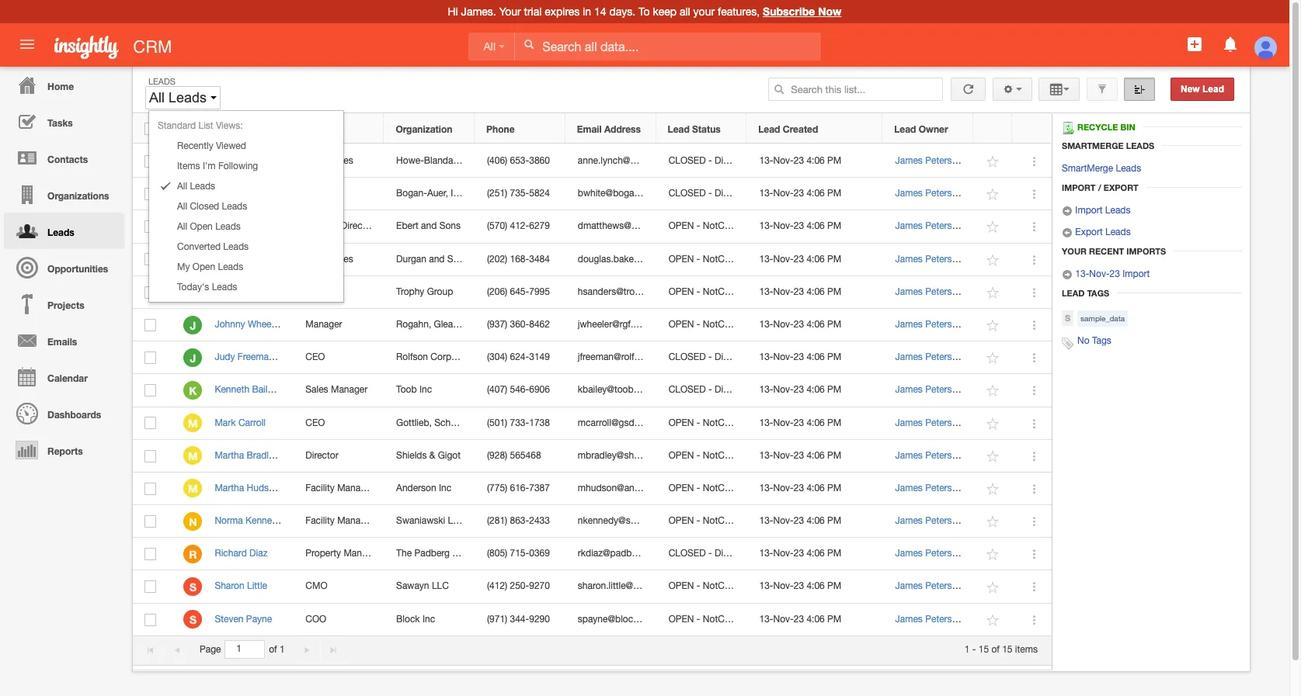 Task type: locate. For each thing, give the bounding box(es) containing it.
13-nov-23 4:06 pm cell for jfreeman@rolfsoncorp.com
[[747, 342, 883, 375]]

10 open - notcontacted cell from the top
[[657, 604, 762, 637]]

carroll
[[238, 418, 266, 428]]

closed - disqualified 13-nov-23 4:06 pm down lead created
[[669, 155, 842, 166]]

mark carroll
[[215, 418, 266, 428]]

j row
[[133, 309, 1052, 342], [133, 342, 1052, 375]]

1 left 'items'
[[965, 645, 970, 656]]

(971)
[[487, 614, 507, 625]]

martha for martha hudson
[[215, 483, 244, 494]]

disqualified for bwhite@boganinc.com
[[715, 188, 763, 199]]

m link left martha bradley
[[184, 447, 202, 466]]

leads inside "all leads" link
[[190, 181, 215, 192]]

j down 'h'
[[190, 319, 196, 332]]

14 pm from the top
[[827, 581, 842, 592]]

of 1
[[269, 645, 285, 656]]

peterson for hsanders@trophygroup.com
[[925, 286, 963, 297]]

0 vertical spatial d
[[189, 221, 197, 234]]

swaniawski llc cell
[[384, 506, 475, 539]]

n
[[189, 516, 197, 529]]

1 vertical spatial all leads
[[177, 181, 215, 192]]

vp down finance
[[305, 254, 317, 265]]

1 vertical spatial your
[[1062, 246, 1087, 256]]

kenneth bailey link
[[215, 385, 285, 396]]

0 vertical spatial inc
[[419, 385, 432, 396]]

4 open - notcontacted cell from the top
[[657, 309, 762, 342]]

notcontacted for mbradley@shieldsgigot.com
[[703, 450, 762, 461]]

manager for k
[[331, 385, 368, 396]]

15 james peterson from the top
[[895, 614, 963, 625]]

open up douglas.baker@durganandsons.com
[[669, 221, 694, 232]]

manager right property
[[344, 549, 380, 559]]

653-
[[510, 155, 529, 166]]

2 vp of sales cell from the top
[[294, 244, 384, 276]]

the padberg company (805) 715-0369
[[396, 549, 550, 559]]

manager inside m 'row'
[[337, 483, 374, 494]]

manager cell up sales manager
[[294, 309, 384, 342]]

1 vertical spatial d
[[189, 253, 197, 267]]

vp of sales cell for a
[[294, 145, 384, 178]]

vp for d
[[305, 254, 317, 265]]

j for johnny wheeler
[[190, 319, 196, 332]]

3 13-nov-23 4:06 pm cell from the top
[[747, 211, 883, 244]]

4 follow image from the top
[[986, 417, 1001, 432]]

james peterson link for mhudson@andersoninc.com
[[895, 483, 963, 494]]

reports
[[47, 446, 83, 458]]

trial
[[524, 5, 542, 18]]

6279
[[529, 221, 550, 232]]

s
[[1065, 313, 1070, 323], [189, 581, 197, 594], [189, 614, 197, 627]]

13- inside n row
[[759, 516, 773, 527]]

wheeler
[[248, 319, 282, 330]]

closed inside b row
[[669, 188, 706, 199]]

subscribe now link
[[763, 5, 842, 18]]

leads
[[1126, 141, 1154, 151]]

0 vertical spatial sons
[[439, 221, 461, 232]]

4 closed from the top
[[669, 385, 706, 396]]

james peterson for mbradley@shieldsgigot.com
[[895, 450, 963, 461]]

9 james peterson from the top
[[895, 418, 963, 428]]

2 notcontacted from the top
[[703, 254, 762, 265]]

leads inside the today's leads link
[[212, 282, 237, 293]]

martha bradley link
[[215, 450, 286, 461]]

1 closed from the top
[[669, 155, 706, 166]]

vp
[[305, 155, 317, 166], [305, 254, 317, 265]]

property manager
[[305, 549, 380, 559]]

d row
[[133, 211, 1052, 244], [133, 244, 1052, 276]]

5 4:06 from the top
[[807, 286, 825, 297]]

0 vertical spatial facility manager
[[305, 483, 374, 494]]

r row
[[133, 539, 1052, 571]]

peterson for douglas.baker@durganandsons.com
[[925, 254, 963, 265]]

3 james peterson link from the top
[[895, 221, 963, 232]]

8 open from the top
[[669, 516, 694, 527]]

and inside cell
[[471, 319, 487, 330]]

j link
[[184, 316, 202, 334], [184, 349, 202, 367]]

6 open - notcontacted 13-nov-23 4:06 pm from the top
[[669, 450, 842, 461]]

m for martha bradley
[[188, 450, 198, 463]]

b link
[[184, 185, 202, 203]]

peterson inside h row
[[925, 286, 963, 297]]

0 vertical spatial smartmerge
[[1062, 141, 1124, 151]]

martha down mark
[[215, 450, 244, 461]]

open for douglas.baker@durganandsons.com
[[669, 254, 694, 265]]

dashboards link
[[4, 395, 124, 432]]

peterson for jfreeman@rolfsoncorp.com
[[925, 352, 963, 363]]

lead for lead status
[[668, 123, 690, 135]]

organizations link
[[4, 176, 124, 213]]

peterson for jwheeler@rgf.com
[[925, 319, 963, 330]]

all closed leads link
[[149, 197, 343, 217]]

13- inside b row
[[759, 188, 773, 199]]

0 vertical spatial vp of sales cell
[[294, 145, 384, 178]]

1 vertical spatial ceo cell
[[294, 407, 384, 440]]

of left 'items'
[[992, 645, 1000, 656]]

closed - disqualified 13-nov-23 4:06 pm inside j row
[[669, 352, 842, 363]]

1 vp of sales from the top
[[305, 155, 353, 166]]

j link for johnny wheeler
[[184, 316, 202, 334]]

circle arrow right image
[[1062, 270, 1073, 281]]

k link
[[184, 381, 202, 400]]

1 horizontal spatial export
[[1104, 183, 1139, 193]]

13-nov-23 4:06 pm cell for mhudson@andersoninc.com
[[747, 473, 883, 506]]

and left "(501)"
[[468, 418, 484, 428]]

13-nov-23 4:06 pm cell for mbradley@shieldsgigot.com
[[747, 440, 883, 473]]

1 facility manager cell from the top
[[294, 473, 384, 506]]

james for jwheeler@rgf.com
[[895, 319, 923, 330]]

follow image
[[986, 187, 1001, 202], [986, 220, 1001, 235], [986, 319, 1001, 333], [986, 417, 1001, 432], [986, 450, 1001, 464], [986, 482, 1001, 497], [986, 515, 1001, 530], [986, 581, 1001, 595], [986, 613, 1001, 628]]

manager inside r "row"
[[344, 549, 380, 559]]

1 vertical spatial manager cell
[[294, 309, 384, 342]]

director right bradley
[[305, 450, 338, 461]]

facility manager cell
[[294, 473, 384, 506], [294, 506, 384, 539]]

23 inside b row
[[794, 188, 804, 199]]

d link up converted at the top left
[[184, 217, 202, 236]]

import inside 13-nov-23 import 'link'
[[1123, 269, 1150, 280]]

1 vertical spatial closed - disqualified 13-nov-23 4:06 pm
[[669, 352, 842, 363]]

s link up page
[[184, 611, 202, 629]]

s link
[[184, 578, 202, 597], [184, 611, 202, 629]]

items i'm following
[[177, 161, 258, 172]]

douglas.baker@durganandsons.com cell
[[566, 244, 730, 276]]

all open leads link
[[149, 217, 343, 237]]

ceo cell up sales manager
[[294, 342, 384, 375]]

1 vertical spatial j link
[[184, 349, 202, 367]]

m link for martha bradley
[[184, 447, 202, 466]]

m left martha bradley
[[188, 450, 198, 463]]

7 pm from the top
[[827, 352, 842, 363]]

0 vertical spatial facility
[[305, 483, 335, 494]]

sales inside d "row"
[[331, 254, 353, 265]]

smartmerge up /
[[1062, 163, 1113, 174]]

1 horizontal spatial 1
[[965, 645, 970, 656]]

howe-blanda llc
[[396, 155, 473, 166]]

0 vertical spatial director
[[341, 221, 374, 232]]

james for nkennedy@swaniawskillc.com
[[895, 516, 923, 527]]

row
[[133, 114, 1051, 144]]

nkennedy@swaniawskillc.com
[[578, 516, 704, 527]]

sales
[[331, 155, 353, 166], [331, 254, 353, 265], [305, 385, 328, 396]]

peterson inside n row
[[925, 516, 963, 527]]

7 open - notcontacted 13-nov-23 4:06 pm from the top
[[669, 483, 842, 494]]

13-nov-23 4:06 pm cell for sharon.little@sawayn.com
[[747, 571, 883, 604]]

facility manager down director cell
[[305, 483, 374, 494]]

2 vertical spatial import
[[1123, 269, 1150, 280]]

Search this list... text field
[[768, 78, 943, 101]]

spayne@blockinc.com cell
[[566, 604, 671, 637]]

manager inside j row
[[305, 319, 342, 330]]

d for douglas baker
[[189, 253, 197, 267]]

2 vertical spatial llc
[[432, 581, 449, 592]]

d up converted at the top left
[[189, 221, 197, 234]]

manager right wheeler
[[305, 319, 342, 330]]

rogahn, gleason and farrell cell
[[384, 309, 515, 342]]

all inside button
[[149, 90, 165, 106]]

sons down inc.
[[439, 221, 461, 232]]

vp of sales cell for d
[[294, 244, 384, 276]]

follow image for j
[[986, 351, 1001, 366]]

0 vertical spatial vp of sales
[[305, 155, 353, 166]]

4 closed - disqualified cell from the top
[[657, 375, 763, 407]]

(971) 344-9290 cell
[[475, 604, 566, 637]]

0 vertical spatial sales
[[331, 155, 353, 166]]

d row up the hsanders@trophygroup.com
[[133, 244, 1052, 276]]

4 james peterson link from the top
[[895, 254, 963, 265]]

brian white
[[215, 188, 263, 199]]

smartmerge for smartmerge leads
[[1062, 163, 1113, 174]]

1 vertical spatial open
[[192, 262, 215, 273]]

1 horizontal spatial 15
[[1002, 645, 1013, 656]]

james inside a row
[[895, 155, 923, 166]]

(407) 546-6906 cell
[[475, 375, 566, 407]]

richard diaz link
[[215, 549, 275, 559]]

1 vertical spatial martha
[[215, 483, 244, 494]]

(937) 360-8462 cell
[[475, 309, 566, 342]]

1 facility manager from the top
[[305, 483, 374, 494]]

(805)
[[487, 549, 507, 559]]

follow image inside n row
[[986, 515, 1001, 530]]

james peterson inside a row
[[895, 155, 963, 166]]

m link left mark
[[184, 414, 202, 433]]

1 james peterson from the top
[[895, 155, 963, 166]]

1 notcontacted from the top
[[703, 221, 762, 232]]

2 manager cell from the top
[[294, 309, 384, 342]]

d link up today's
[[184, 250, 202, 269]]

23 inside a row
[[794, 155, 804, 166]]

0 vertical spatial ceo
[[305, 352, 325, 363]]

0 horizontal spatial your
[[499, 5, 521, 18]]

james inside n row
[[895, 516, 923, 527]]

subscribe
[[763, 5, 815, 18]]

sales right bailey
[[305, 385, 328, 396]]

facility for m
[[305, 483, 335, 494]]

notcontacted inside j row
[[703, 319, 762, 330]]

open up rkdiaz@padbergh.com closed - disqualified 13-nov-23 4:06 pm
[[669, 516, 694, 527]]

all leads down items at the top left of page
[[177, 181, 215, 192]]

9 4:06 from the top
[[807, 418, 825, 428]]

open down dmatthews@ebertandsons.com
[[669, 254, 694, 265]]

vp of sales inside a row
[[305, 155, 353, 166]]

2 vertical spatial m link
[[184, 480, 202, 498]]

d row down bwhite@boganinc.com
[[133, 211, 1052, 244]]

2 j from the top
[[190, 352, 196, 365]]

10 james from the top
[[895, 450, 923, 461]]

s row
[[133, 571, 1052, 604], [133, 604, 1052, 637]]

trophy group
[[396, 286, 453, 297]]

(412) 250-9270
[[487, 581, 550, 592]]

sales up finance director
[[331, 155, 353, 166]]

1 vertical spatial m link
[[184, 447, 202, 466]]

4 pm from the top
[[827, 254, 842, 265]]

vp of sales down finance director cell
[[305, 254, 353, 265]]

leads inside import leads link
[[1105, 205, 1131, 216]]

llc inside n row
[[448, 516, 465, 527]]

7387
[[529, 483, 550, 494]]

1 d from the top
[[189, 221, 197, 234]]

(304) 624-3149 cell
[[475, 342, 566, 375]]

4:06
[[807, 155, 825, 166], [807, 188, 825, 199], [807, 221, 825, 232], [807, 254, 825, 265], [807, 286, 825, 297], [807, 319, 825, 330], [807, 352, 825, 363], [807, 385, 825, 396], [807, 418, 825, 428], [807, 450, 825, 461], [807, 483, 825, 494], [807, 516, 825, 527], [807, 549, 825, 559], [807, 581, 825, 592], [807, 614, 825, 625]]

open - notcontacted 13-nov-23 4:06 pm inside n row
[[669, 516, 842, 527]]

s down 'r'
[[189, 581, 197, 594]]

disqualified inside b row
[[715, 188, 763, 199]]

peterson for mbradley@shieldsgigot.com
[[925, 450, 963, 461]]

6 13-nov-23 4:06 pm cell from the top
[[747, 309, 883, 342]]

4:06 inside r "row"
[[807, 549, 825, 559]]

all inside "link"
[[484, 40, 496, 53]]

llc right blanda
[[456, 155, 473, 166]]

james peterson inside n row
[[895, 516, 963, 527]]

of inside a row
[[320, 155, 328, 166]]

r
[[189, 548, 197, 562]]

smartmerge down the recycle
[[1062, 141, 1124, 151]]

8 open - notcontacted cell from the top
[[657, 506, 762, 539]]

row group containing a
[[133, 145, 1052, 637]]

15 james peterson link from the top
[[895, 614, 963, 625]]

llc right swaniawski
[[448, 516, 465, 527]]

column header
[[973, 114, 1012, 144], [1012, 114, 1051, 144]]

facility for n
[[305, 516, 335, 527]]

5 disqualified from the top
[[715, 549, 763, 559]]

open inside h row
[[669, 286, 694, 297]]

and right ebert
[[421, 221, 437, 232]]

0 vertical spatial export
[[1104, 183, 1139, 193]]

bogan-auer, inc. cell
[[384, 178, 475, 211]]

lead down circle arrow right image
[[1062, 288, 1085, 298]]

schultz
[[434, 418, 465, 428]]

0 vertical spatial m link
[[184, 414, 202, 433]]

llc right sawayn
[[432, 581, 449, 592]]

3 disqualified from the top
[[715, 352, 763, 363]]

s left the steven
[[189, 614, 197, 627]]

3484
[[529, 254, 550, 265]]

11 james peterson from the top
[[895, 483, 963, 494]]

i'm
[[203, 161, 216, 172]]

dmatthews@ebertandsons.com
[[578, 221, 710, 232]]

contacts link
[[4, 140, 124, 176]]

disqualified inside k row
[[715, 385, 763, 396]]

sales manager cell
[[294, 375, 384, 407]]

1 d link from the top
[[184, 217, 202, 236]]

4:06 inside n row
[[807, 516, 825, 527]]

1 vertical spatial export
[[1075, 227, 1103, 238]]

4 peterson from the top
[[925, 254, 963, 265]]

5 open - notcontacted 13-nov-23 4:06 pm from the top
[[669, 418, 842, 428]]

None checkbox
[[144, 123, 156, 135], [145, 155, 156, 168], [145, 352, 156, 364], [145, 385, 156, 397], [145, 417, 156, 430], [145, 450, 156, 463], [145, 483, 156, 495], [145, 549, 156, 561], [145, 614, 156, 627], [144, 123, 156, 135], [145, 155, 156, 168], [145, 352, 156, 364], [145, 385, 156, 397], [145, 417, 156, 430], [145, 450, 156, 463], [145, 483, 156, 495], [145, 549, 156, 561], [145, 614, 156, 627]]

12 james peterson link from the top
[[895, 516, 963, 527]]

martha bradley
[[215, 450, 278, 461]]

all leads inside button
[[149, 90, 211, 106]]

imports
[[1127, 246, 1166, 256]]

13 james peterson link from the top
[[895, 549, 963, 559]]

sons up group
[[447, 254, 469, 265]]

inc inside 'toob inc' cell
[[419, 385, 432, 396]]

import
[[1062, 183, 1096, 193], [1075, 205, 1103, 216], [1123, 269, 1150, 280]]

7 13-nov-23 4:06 pm cell from the top
[[747, 342, 883, 375]]

13-nov-23 4:06 pm cell for anne.lynch@howeblanda.com
[[747, 145, 883, 178]]

all leads up standard
[[149, 90, 211, 106]]

import leads
[[1073, 205, 1131, 216]]

anderson inc
[[396, 483, 452, 494]]

block inc cell
[[384, 604, 475, 637]]

vp of sales cell up finance director
[[294, 145, 384, 178]]

all up converted at the top left
[[177, 221, 187, 232]]

4 open - notcontacted 13-nov-23 4:06 pm from the top
[[669, 319, 842, 330]]

2 m row from the top
[[133, 440, 1052, 473]]

douglas baker
[[215, 254, 276, 265]]

open - notcontacted 13-nov-23 4:06 pm for dmatthews@ebertandsons.com
[[669, 221, 842, 232]]

james for hsanders@trophygroup.com
[[895, 286, 923, 297]]

0 vertical spatial martha
[[215, 450, 244, 461]]

pm inside r "row"
[[827, 549, 842, 559]]

facility inside n row
[[305, 516, 335, 527]]

all leads
[[149, 90, 211, 106], [177, 181, 215, 192]]

23 inside r "row"
[[794, 549, 804, 559]]

finance director cell
[[294, 211, 384, 244]]

now
[[818, 5, 842, 18]]

4 follow image from the top
[[986, 351, 1001, 366]]

15 peterson from the top
[[925, 614, 963, 625]]

shields
[[396, 450, 427, 461]]

2 martha from the top
[[215, 483, 244, 494]]

james inside k row
[[895, 385, 923, 396]]

2 smartmerge from the top
[[1062, 163, 1113, 174]]

open up the spayne@blockinc.com open - notcontacted 13-nov-23 4:06 pm
[[669, 581, 694, 592]]

the padberg company cell
[[384, 539, 493, 571]]

open for hsanders@trophygroup.com
[[669, 286, 694, 297]]

23 inside h row
[[794, 286, 804, 297]]

1 vertical spatial vp of sales cell
[[294, 244, 384, 276]]

director right finance
[[341, 221, 374, 232]]

all down james.
[[484, 40, 496, 53]]

cell
[[294, 276, 384, 309]]

0 vertical spatial j
[[190, 319, 196, 332]]

h
[[189, 286, 197, 299]]

j left judy
[[190, 352, 196, 365]]

open for mhudson@andersoninc.com
[[669, 483, 694, 494]]

director inside m 'row'
[[305, 450, 338, 461]]

howe-
[[396, 155, 424, 166]]

open - notcontacted cell for mhudson@andersoninc.com
[[657, 473, 762, 506]]

1 james peterson link from the top
[[895, 155, 963, 166]]

m link up n link
[[184, 480, 202, 498]]

1 vertical spatial s link
[[184, 611, 202, 629]]

james peterson for anne.lynch@howeblanda.com
[[895, 155, 963, 166]]

6 james from the top
[[895, 319, 923, 330]]

s down lead tags
[[1065, 313, 1070, 323]]

1 vertical spatial director
[[305, 450, 338, 461]]

facility up property
[[305, 516, 335, 527]]

1 vp of sales cell from the top
[[294, 145, 384, 178]]

page
[[200, 645, 221, 656]]

nov- inside a row
[[773, 155, 794, 166]]

3 open - notcontacted cell from the top
[[657, 276, 762, 309]]

open for mbradley@shieldsgigot.com
[[669, 450, 694, 461]]

no tags link
[[1077, 336, 1111, 347]]

ceo up sales manager
[[305, 352, 325, 363]]

1 vertical spatial d link
[[184, 250, 202, 269]]

open - notcontacted cell for nkennedy@swaniawskillc.com
[[657, 506, 762, 539]]

hsanders@trophygroup.com cell
[[566, 276, 695, 309]]

james inside b row
[[895, 188, 923, 199]]

follow image
[[986, 155, 1001, 169], [986, 253, 1001, 268], [986, 286, 1001, 301], [986, 351, 1001, 366], [986, 384, 1001, 399], [986, 548, 1001, 563]]

notcontacted inside n row
[[703, 516, 762, 527]]

notifications image
[[1221, 35, 1240, 54]]

1 vertical spatial llc
[[448, 516, 465, 527]]

0 vertical spatial manager cell
[[294, 178, 384, 211]]

lead for lead created
[[758, 123, 780, 135]]

13-nov-23 4:06 pm cell
[[747, 145, 883, 178], [747, 178, 883, 211], [747, 211, 883, 244], [747, 244, 883, 276], [747, 276, 883, 309], [747, 309, 883, 342], [747, 342, 883, 375], [747, 375, 883, 407], [747, 407, 883, 440], [747, 440, 883, 473], [747, 473, 883, 506], [747, 506, 883, 539], [747, 539, 883, 571], [747, 571, 883, 604], [747, 604, 883, 637]]

recycle bin link
[[1062, 122, 1143, 135]]

1 m link from the top
[[184, 414, 202, 433]]

bogan-auer, inc.
[[396, 188, 466, 199]]

0 vertical spatial d link
[[184, 217, 202, 236]]

2 james from the top
[[895, 188, 923, 199]]

closed down lead status
[[669, 155, 706, 166]]

open down the hsanders@trophygroup.com
[[669, 319, 694, 330]]

11 james peterson link from the top
[[895, 483, 963, 494]]

expires
[[545, 5, 580, 18]]

s for open - notcontacted 13-nov-23 4:06 pm
[[189, 581, 197, 594]]

lead for lead tags
[[1062, 288, 1085, 298]]

follow image inside r "row"
[[986, 548, 1001, 563]]

s link down 'r'
[[184, 578, 202, 597]]

hudson
[[247, 483, 279, 494]]

1 vertical spatial j
[[190, 352, 196, 365]]

martha hudson
[[215, 483, 279, 494]]

lead left owner
[[894, 123, 916, 135]]

crm
[[133, 37, 172, 57]]

2 follow image from the top
[[986, 253, 1001, 268]]

manager left the toob
[[331, 385, 368, 396]]

mcarroll@gsd.com
[[578, 418, 655, 428]]

1 vertical spatial smartmerge
[[1062, 163, 1113, 174]]

(206)
[[487, 286, 507, 297]]

1 facility from the top
[[305, 483, 335, 494]]

james for douglas.baker@durganandsons.com
[[895, 254, 923, 265]]

notcontacted for nkennedy@swaniawskillc.com
[[703, 516, 762, 527]]

1 vertical spatial vp
[[305, 254, 317, 265]]

m for mark carroll
[[188, 417, 198, 430]]

1 vertical spatial import
[[1075, 205, 1103, 216]]

navigation containing home
[[0, 67, 124, 468]]

james for jfreeman@rolfsoncorp.com
[[895, 352, 923, 363]]

ceo cell
[[294, 342, 384, 375], [294, 407, 384, 440]]

1 vertical spatial sons
[[447, 254, 469, 265]]

closed - disqualified 13-nov-23 4:06 pm inside a row
[[669, 155, 842, 166]]

of up finance
[[320, 155, 328, 166]]

inc inside "anderson inc" cell
[[439, 483, 452, 494]]

3 notcontacted from the top
[[703, 286, 762, 297]]

james peterson inside h row
[[895, 286, 963, 297]]

15 pm from the top
[[827, 614, 842, 625]]

(412)
[[487, 581, 507, 592]]

notcontacted inside h row
[[703, 286, 762, 297]]

bogan-
[[396, 188, 427, 199]]

11 peterson from the top
[[925, 483, 963, 494]]

director cell
[[294, 440, 384, 473]]

import down imports
[[1123, 269, 1150, 280]]

closed - disqualified cell for r
[[657, 539, 763, 571]]

import left /
[[1062, 183, 1096, 193]]

and right durgan on the left of page
[[429, 254, 445, 265]]

3 peterson from the top
[[925, 221, 963, 232]]

follow image inside k row
[[986, 384, 1001, 399]]

tags
[[1087, 288, 1109, 298]]

open - notcontacted cell
[[657, 211, 762, 244], [657, 244, 762, 276], [657, 276, 762, 309], [657, 309, 762, 342], [657, 407, 762, 440], [657, 440, 762, 473], [657, 473, 762, 506], [657, 506, 762, 539], [657, 571, 762, 604], [657, 604, 762, 637]]

- inside n row
[[697, 516, 700, 527]]

llc inside a row
[[456, 155, 473, 166]]

0 vertical spatial llc
[[456, 155, 473, 166]]

(412) 250-9270 cell
[[475, 571, 566, 604]]

8 james peterson link from the top
[[895, 385, 963, 396]]

2 vertical spatial m
[[188, 483, 198, 496]]

your left "trial"
[[499, 5, 521, 18]]

2 james peterson link from the top
[[895, 188, 963, 199]]

open for mcarroll@gsd.com
[[669, 418, 694, 428]]

12 4:06 from the top
[[807, 516, 825, 527]]

closed down nkennedy@swaniawskillc.com at the bottom of the page
[[669, 549, 706, 559]]

james peterson link for nkennedy@swaniawskillc.com
[[895, 516, 963, 527]]

vp of sales for a
[[305, 155, 353, 166]]

swaniawski
[[396, 516, 445, 527]]

m row
[[133, 407, 1052, 440], [133, 440, 1052, 473], [133, 473, 1052, 506]]

items
[[177, 161, 200, 172]]

0 vertical spatial vp
[[305, 155, 317, 166]]

sharon.little@sawayn.com
[[578, 581, 686, 592]]

all up standard
[[149, 90, 165, 106]]

nov- inside b row
[[773, 188, 794, 199]]

export right /
[[1104, 183, 1139, 193]]

4 notcontacted from the top
[[703, 319, 762, 330]]

d down converted at the top left
[[189, 253, 197, 267]]

baker
[[251, 254, 276, 265]]

ceo down sales manager
[[305, 418, 325, 428]]

disqualified inside j row
[[715, 352, 763, 363]]

0 vertical spatial m
[[188, 417, 198, 430]]

14 james peterson link from the top
[[895, 581, 963, 592]]

email
[[577, 123, 602, 135]]

dmatthews@ebertandsons.com cell
[[566, 211, 710, 244]]

10 james peterson from the top
[[895, 450, 963, 461]]

ebert and sons cell
[[384, 211, 475, 244]]

of down finance
[[320, 254, 328, 265]]

peterson for sharon.little@sawayn.com
[[925, 581, 963, 592]]

(805) 715-0369 cell
[[475, 539, 566, 571]]

lead left status
[[668, 123, 690, 135]]

0 vertical spatial closed - disqualified 13-nov-23 4:06 pm
[[669, 155, 842, 166]]

facility manager for n
[[305, 516, 374, 527]]

0 vertical spatial ceo cell
[[294, 342, 384, 375]]

sales inside a row
[[331, 155, 353, 166]]

sharon little
[[215, 581, 267, 592]]

13- inside 'link'
[[1075, 269, 1089, 280]]

manager down director cell
[[337, 483, 374, 494]]

2 vertical spatial s
[[189, 614, 197, 627]]

sales for d
[[331, 254, 353, 265]]

2 vp of sales from the top
[[305, 254, 353, 265]]

mark
[[215, 418, 236, 428]]

facility manager up property manager
[[305, 516, 374, 527]]

open down douglas.baker@durganandsons.com
[[669, 286, 694, 297]]

closed up kbailey@toobinc.com closed - disqualified 13-nov-23 4:06 pm
[[669, 352, 706, 363]]

manager cell
[[294, 178, 384, 211], [294, 309, 384, 342]]

1 vertical spatial facility manager
[[305, 516, 374, 527]]

1 vertical spatial inc
[[439, 483, 452, 494]]

0 vertical spatial import
[[1062, 183, 1096, 193]]

ceo inside j row
[[305, 352, 325, 363]]

j link left judy
[[184, 349, 202, 367]]

reports link
[[4, 432, 124, 468]]

manager up finance
[[305, 188, 342, 199]]

1 horizontal spatial your
[[1062, 246, 1087, 256]]

3860
[[529, 155, 550, 166]]

(775)
[[487, 483, 507, 494]]

open up mhudson@andersoninc.com
[[669, 450, 694, 461]]

1 horizontal spatial director
[[341, 221, 374, 232]]

open - notcontacted 13-nov-23 4:06 pm inside h row
[[669, 286, 842, 297]]

open - notcontacted 13-nov-23 4:06 pm for sharon.little@sawayn.com
[[669, 581, 842, 592]]

1 vp from the top
[[305, 155, 317, 166]]

13-nov-23 4:06 pm cell for hsanders@trophygroup.com
[[747, 276, 883, 309]]

james
[[895, 155, 923, 166], [895, 188, 923, 199], [895, 221, 923, 232], [895, 254, 923, 265], [895, 286, 923, 297], [895, 319, 923, 330], [895, 352, 923, 363], [895, 385, 923, 396], [895, 418, 923, 428], [895, 450, 923, 461], [895, 483, 923, 494], [895, 516, 923, 527], [895, 549, 923, 559], [895, 581, 923, 592], [895, 614, 923, 625]]

shields & gigot cell
[[384, 440, 475, 473]]

5 follow image from the top
[[986, 450, 1001, 464]]

1 vertical spatial facility
[[305, 516, 335, 527]]

leads inside converted leads link
[[223, 242, 249, 252]]

james peterson inside k row
[[895, 385, 963, 396]]

lead left created
[[758, 123, 780, 135]]

(251) 735-5824 cell
[[475, 178, 566, 211]]

8 follow image from the top
[[986, 581, 1001, 595]]

1 vertical spatial vp of sales
[[305, 254, 353, 265]]

0 horizontal spatial 15
[[979, 645, 989, 656]]

ebert and sons
[[396, 221, 461, 232]]

norma
[[215, 516, 243, 527]]

0 vertical spatial your
[[499, 5, 521, 18]]

trophy
[[396, 286, 424, 297]]

open
[[669, 221, 694, 232], [669, 254, 694, 265], [669, 286, 694, 297], [669, 319, 694, 330], [669, 418, 694, 428], [669, 450, 694, 461], [669, 483, 694, 494], [669, 516, 694, 527], [669, 581, 694, 592], [669, 614, 694, 625]]

5 closed - disqualified cell from the top
[[657, 539, 763, 571]]

vp right lynch
[[305, 155, 317, 166]]

james peterson link for anne.lynch@howeblanda.com
[[895, 155, 963, 166]]

5 james from the top
[[895, 286, 923, 297]]

lead for lead owner
[[894, 123, 916, 135]]

peterson for dmatthews@ebertandsons.com
[[925, 221, 963, 232]]

2 ceo from the top
[[305, 418, 325, 428]]

1 vertical spatial s
[[189, 581, 197, 594]]

0 vertical spatial all leads
[[149, 90, 211, 106]]

0 vertical spatial s link
[[184, 578, 202, 597]]

6 pm from the top
[[827, 319, 842, 330]]

s link for steven payne
[[184, 611, 202, 629]]

0 vertical spatial j link
[[184, 316, 202, 334]]

715-
[[510, 549, 529, 559]]

1 vertical spatial ceo
[[305, 418, 325, 428]]

1 vertical spatial m
[[188, 450, 198, 463]]

0 vertical spatial open
[[190, 221, 213, 232]]

cog image
[[1003, 84, 1013, 95]]

closed down jfreeman@rolfsoncorp.com
[[669, 385, 706, 396]]

vp of sales inside d "row"
[[305, 254, 353, 265]]

open right my
[[192, 262, 215, 273]]

navigation
[[0, 67, 124, 468]]

12 pm from the top
[[827, 516, 842, 527]]

2 s row from the top
[[133, 604, 1052, 637]]

and left (937)
[[471, 319, 487, 330]]

follow image inside h row
[[986, 286, 1001, 301]]

manager up property manager
[[337, 516, 374, 527]]

14 13-nov-23 4:06 pm cell from the top
[[747, 571, 883, 604]]

23
[[794, 155, 804, 166], [794, 188, 804, 199], [794, 221, 804, 232], [794, 254, 804, 265], [1110, 269, 1120, 280], [794, 286, 804, 297], [794, 319, 804, 330], [794, 352, 804, 363], [794, 385, 804, 396], [794, 418, 804, 428], [794, 450, 804, 461], [794, 483, 804, 494], [794, 516, 804, 527], [794, 549, 804, 559], [794, 581, 804, 592], [794, 614, 804, 625]]

m up n link
[[188, 483, 198, 496]]

open for jwheeler@rgf.com
[[669, 319, 694, 330]]

1 follow image from the top
[[986, 187, 1001, 202]]

15 13-nov-23 4:06 pm cell from the top
[[747, 604, 883, 637]]

2 peterson from the top
[[925, 188, 963, 199]]

peterson for mhudson@andersoninc.com
[[925, 483, 963, 494]]

search image
[[774, 84, 785, 95]]

0 horizontal spatial director
[[305, 450, 338, 461]]

closed inside r "row"
[[669, 549, 706, 559]]

row group
[[133, 145, 1052, 637]]

1 field
[[226, 642, 264, 658]]

8 notcontacted from the top
[[703, 516, 762, 527]]

open inside n row
[[669, 516, 694, 527]]

facility manager for m
[[305, 483, 374, 494]]

manager inside b row
[[305, 188, 342, 199]]

(281) 863-2433 cell
[[475, 506, 566, 539]]

export right circle arrow left icon
[[1075, 227, 1103, 238]]

sales down finance director cell
[[331, 254, 353, 265]]

10 peterson from the top
[[925, 450, 963, 461]]

james peterson link for mcarroll@gsd.com
[[895, 418, 963, 428]]

peterson inside r "row"
[[925, 549, 963, 559]]

vp of sales cell down finance director
[[294, 244, 384, 276]]

norma kennedy
[[215, 516, 282, 527]]

n row
[[133, 506, 1052, 539]]

martha for martha bradley
[[215, 450, 244, 461]]

1 vertical spatial sales
[[331, 254, 353, 265]]

5 closed from the top
[[669, 549, 706, 559]]

vp of sales cell
[[294, 145, 384, 178], [294, 244, 384, 276]]

import right circle arrow right icon
[[1075, 205, 1103, 216]]

open up converted at the top left
[[190, 221, 213, 232]]

j link down 'h'
[[184, 316, 202, 334]]

inc inside block inc cell
[[422, 614, 435, 625]]

llc for n
[[448, 516, 465, 527]]

richard diaz
[[215, 549, 268, 559]]

2 vertical spatial sales
[[305, 385, 328, 396]]

- inside k row
[[708, 385, 712, 396]]

closed up dmatthews@ebertandsons.com
[[669, 188, 706, 199]]

(206) 645-7995
[[487, 286, 550, 297]]

open for sharon.little@sawayn.com
[[669, 581, 694, 592]]

m for martha hudson
[[188, 483, 198, 496]]

4:06 inside h row
[[807, 286, 825, 297]]

inc right block
[[422, 614, 435, 625]]

follow image for jwheeler@rgf.com
[[986, 319, 1001, 333]]

5 james peterson link from the top
[[895, 286, 963, 297]]

of
[[320, 155, 328, 166], [320, 254, 328, 265], [269, 645, 277, 656], [992, 645, 1000, 656]]

13-nov-23 4:06 pm cell for douglas.baker@durganandsons.com
[[747, 244, 883, 276]]

all left b
[[177, 181, 187, 192]]

1 s row from the top
[[133, 571, 1052, 604]]

kbailey@toobinc.com cell
[[566, 375, 667, 407]]

closed - disqualified cell
[[657, 145, 763, 178], [657, 178, 763, 211], [657, 342, 763, 375], [657, 375, 763, 407], [657, 539, 763, 571]]

lead created
[[758, 123, 818, 135]]

5 13-nov-23 4:06 pm cell from the top
[[747, 276, 883, 309]]

martha up norma
[[215, 483, 244, 494]]

closed - disqualified 13-nov-23 4:06 pm up kbailey@toobinc.com closed - disqualified 13-nov-23 4:06 pm
[[669, 352, 842, 363]]

2 facility manager from the top
[[305, 516, 374, 527]]

(928) 565468 cell
[[475, 440, 566, 473]]

cmo cell
[[294, 571, 384, 604]]

m link for mark carroll
[[184, 414, 202, 433]]

2 vertical spatial inc
[[422, 614, 435, 625]]

ceo cell for j
[[294, 342, 384, 375]]

james inside h row
[[895, 286, 923, 297]]

coo cell
[[294, 604, 384, 637]]

peterson for mcarroll@gsd.com
[[925, 418, 963, 428]]

1 j link from the top
[[184, 316, 202, 334]]

james peterson link for jwheeler@rgf.com
[[895, 319, 963, 330]]

facility down director cell
[[305, 483, 335, 494]]

your down circle arrow left icon
[[1062, 246, 1087, 256]]

all left closed at the top left of the page
[[177, 201, 187, 212]]

None checkbox
[[145, 188, 156, 200], [145, 221, 156, 233], [145, 254, 156, 266], [145, 286, 156, 299], [145, 319, 156, 332], [145, 516, 156, 528], [145, 581, 156, 594], [145, 188, 156, 200], [145, 221, 156, 233], [145, 254, 156, 266], [145, 286, 156, 299], [145, 319, 156, 332], [145, 516, 156, 528], [145, 581, 156, 594]]

a row
[[133, 145, 1052, 178]]

4 james peterson from the top
[[895, 254, 963, 265]]

1 m from the top
[[188, 417, 198, 430]]

open down kbailey@toobinc.com closed - disqualified 13-nov-23 4:06 pm
[[669, 418, 694, 428]]

inc right the toob
[[419, 385, 432, 396]]

emails link
[[4, 322, 124, 359]]

d link for douglas baker
[[184, 250, 202, 269]]



Task type: vqa. For each thing, say whether or not it's contained in the screenshot.


Task type: describe. For each thing, give the bounding box(es) containing it.
9270
[[529, 581, 550, 592]]

inc for k
[[419, 385, 432, 396]]

import / export
[[1062, 183, 1139, 193]]

anderson
[[396, 483, 436, 494]]

smartmerge for smartmerge leads
[[1062, 141, 1124, 151]]

cmo
[[305, 581, 327, 592]]

projects
[[47, 300, 84, 312]]

home
[[47, 81, 74, 92]]

james for mcarroll@gsd.com
[[895, 418, 923, 428]]

(937)
[[487, 319, 507, 330]]

inc for s
[[422, 614, 435, 625]]

open - notcontacted 13-nov-23 4:06 pm for nkennedy@swaniawskillc.com
[[669, 516, 842, 527]]

peterson for anne.lynch@howeblanda.com
[[925, 155, 963, 166]]

notcontacted for dmatthews@ebertandsons.com
[[703, 221, 762, 232]]

nov- inside 'link'
[[1089, 269, 1110, 280]]

douglas baker link
[[215, 254, 284, 265]]

open for dmatthews@ebertandsons.com
[[669, 221, 694, 232]]

judy freeman
[[215, 352, 274, 363]]

nov- inside r "row"
[[773, 549, 794, 559]]

13-nov-23 4:06 pm cell for nkennedy@swaniawskillc.com
[[747, 506, 883, 539]]

facility manager cell for m
[[294, 473, 384, 506]]

follow image for mhudson@andersoninc.com
[[986, 482, 1001, 497]]

durgan
[[396, 254, 426, 265]]

13- inside k row
[[759, 385, 773, 396]]

7 4:06 from the top
[[807, 352, 825, 363]]

nov- inside n row
[[773, 516, 794, 527]]

peterson inside k row
[[925, 385, 963, 396]]

(570) 412-6279
[[487, 221, 550, 232]]

h row
[[133, 276, 1052, 309]]

b row
[[133, 178, 1052, 211]]

leads inside export leads link
[[1105, 227, 1131, 238]]

closed for bwhite@boganinc.com
[[669, 188, 706, 199]]

lead owner
[[894, 123, 948, 135]]

all link
[[468, 33, 515, 61]]

freeman
[[238, 352, 274, 363]]

13-nov-23 4:06 pm cell for dmatthews@ebertandsons.com
[[747, 211, 883, 244]]

follow image for h
[[986, 286, 1001, 301]]

leads inside the leads link
[[47, 227, 74, 238]]

anderson inc cell
[[384, 473, 475, 506]]

james peterson link for dmatthews@ebertandsons.com
[[895, 221, 963, 232]]

14 4:06 from the top
[[807, 581, 825, 592]]

13-nov-23 4:06 pm cell for jwheeler@rgf.com
[[747, 309, 883, 342]]

james peterson inside b row
[[895, 188, 963, 199]]

10 open from the top
[[669, 614, 694, 625]]

home link
[[4, 67, 124, 103]]

pm inside a row
[[827, 155, 842, 166]]

(407)
[[487, 385, 507, 396]]

pm inside k row
[[827, 385, 842, 396]]

tasks
[[47, 117, 73, 129]]

recycle
[[1077, 122, 1118, 132]]

james peterson link for douglas.baker@durganandsons.com
[[895, 254, 963, 265]]

disqualified inside a row
[[715, 155, 763, 166]]

sales for a
[[331, 155, 353, 166]]

closed - disqualified cell for b
[[657, 178, 763, 211]]

jfreeman@rolfsoncorp.com cell
[[566, 342, 689, 375]]

13-nov-23 4:06 pm cell for mcarroll@gsd.com
[[747, 407, 883, 440]]

nkennedy@swaniawskillc.com cell
[[566, 506, 704, 539]]

- inside h row
[[697, 286, 700, 297]]

property manager cell
[[294, 539, 384, 571]]

pm inside h row
[[827, 286, 842, 297]]

following
[[218, 161, 258, 172]]

open for nkennedy@swaniawskillc.com
[[669, 516, 694, 527]]

follow image for mcarroll@gsd.com
[[986, 417, 1001, 432]]

10 notcontacted from the top
[[703, 614, 762, 625]]

0369
[[529, 549, 550, 559]]

all
[[680, 5, 690, 18]]

show sidebar image
[[1134, 84, 1145, 95]]

leads inside all leads button
[[169, 90, 207, 106]]

norma kennedy link
[[215, 516, 290, 527]]

mhudson@andersoninc.com cell
[[566, 473, 696, 506]]

james peterson for mhudson@andersoninc.com
[[895, 483, 963, 494]]

6 4:06 from the top
[[807, 319, 825, 330]]

- inside b row
[[708, 188, 712, 199]]

bwhite@boganinc.com closed - disqualified 13-nov-23 4:06 pm
[[578, 188, 842, 199]]

13- inside a row
[[759, 155, 773, 166]]

james peterson for jwheeler@rgf.com
[[895, 319, 963, 330]]

james peterson for mcarroll@gsd.com
[[895, 418, 963, 428]]

all open leads
[[177, 221, 241, 232]]

jwheeler@rgf.com cell
[[566, 309, 657, 342]]

row containing full name
[[133, 114, 1051, 144]]

(407) 546-6906
[[487, 385, 550, 396]]

13- inside r "row"
[[759, 549, 773, 559]]

open - notcontacted 13-nov-23 4:06 pm for mhudson@andersoninc.com
[[669, 483, 842, 494]]

james peterson for hsanders@trophygroup.com
[[895, 286, 963, 297]]

notcontacted for mhudson@andersoninc.com
[[703, 483, 762, 494]]

closed inside j row
[[669, 352, 706, 363]]

swaniawski llc
[[396, 516, 465, 527]]

10 pm from the top
[[827, 450, 842, 461]]

1 j row from the top
[[133, 309, 1052, 342]]

brian white link
[[215, 188, 271, 199]]

23 inside k row
[[794, 385, 804, 396]]

manager cell for j
[[294, 309, 384, 342]]

3 pm from the top
[[827, 221, 842, 232]]

4:06 inside a row
[[807, 155, 825, 166]]

spayne@blockinc.com open - notcontacted 13-nov-23 4:06 pm
[[578, 614, 842, 625]]

douglas.baker@durganandsons.com
[[578, 254, 730, 265]]

bwhite@boganinc.com cell
[[566, 178, 673, 211]]

follow image for nkennedy@swaniawskillc.com
[[986, 515, 1001, 530]]

closed
[[190, 201, 219, 212]]

(775) 616-7387 cell
[[475, 473, 566, 506]]

james peterson link for sharon.little@sawayn.com
[[895, 581, 963, 592]]

james for mhudson@andersoninc.com
[[895, 483, 923, 494]]

(206) 645-7995 cell
[[475, 276, 566, 309]]

no
[[1077, 336, 1090, 347]]

open - notcontacted cell for jwheeler@rgf.com
[[657, 309, 762, 342]]

3 4:06 from the top
[[807, 221, 825, 232]]

name
[[233, 123, 259, 135]]

your inside hi james. your trial expires in 14 days. to keep all your features, subscribe now
[[499, 5, 521, 18]]

hsanders@trophygroup.com
[[578, 286, 695, 297]]

j link for judy freeman
[[184, 349, 202, 367]]

show list view filters image
[[1097, 84, 1107, 95]]

sharon.little@sawayn.com cell
[[566, 571, 686, 604]]

14
[[594, 5, 606, 18]]

converted leads link
[[149, 237, 343, 257]]

rkdiaz@padbergh.com cell
[[566, 539, 671, 571]]

0 horizontal spatial export
[[1075, 227, 1103, 238]]

1 column header from the left
[[973, 114, 1012, 144]]

white image
[[524, 39, 535, 50]]

9 follow image from the top
[[986, 613, 1001, 628]]

546-
[[510, 385, 529, 396]]

13-nov-23 import link
[[1062, 269, 1150, 281]]

spayne@blockinc.com
[[578, 614, 671, 625]]

11 pm from the top
[[827, 483, 842, 494]]

pm inside n row
[[827, 516, 842, 527]]

13- inside h row
[[759, 286, 773, 297]]

a link
[[184, 152, 202, 171]]

leads inside all closed leads link
[[222, 201, 247, 212]]

smartmerge leads
[[1062, 163, 1141, 174]]

(251) 735-5824
[[487, 188, 550, 199]]

all for all open leads link
[[177, 221, 187, 232]]

director inside d "row"
[[341, 221, 374, 232]]

s for spayne@blockinc.com open - notcontacted 13-nov-23 4:06 pm
[[189, 614, 197, 627]]

d'amore
[[486, 418, 523, 428]]

Search all data.... text field
[[515, 33, 821, 61]]

open - notcontacted 13-nov-23 4:06 pm for douglas.baker@durganandsons.com
[[669, 254, 842, 265]]

/
[[1098, 183, 1101, 193]]

calendar link
[[4, 359, 124, 395]]

days.
[[609, 5, 636, 18]]

sanders
[[250, 286, 285, 297]]

james inside r "row"
[[895, 549, 923, 559]]

leads inside all open leads link
[[215, 221, 241, 232]]

3 m row from the top
[[133, 473, 1052, 506]]

james peterson inside r "row"
[[895, 549, 963, 559]]

sawayn llc cell
[[384, 571, 475, 604]]

open - notcontacted cell for sharon.little@sawayn.com
[[657, 571, 762, 604]]

my open leads
[[177, 262, 243, 273]]

23 inside 'link'
[[1110, 269, 1120, 280]]

15 4:06 from the top
[[807, 614, 825, 625]]

all for "all leads" link on the left top
[[177, 181, 187, 192]]

ceo for m
[[305, 418, 325, 428]]

4 4:06 from the top
[[807, 254, 825, 265]]

gottlieb, schultz and d'amore cell
[[384, 407, 523, 440]]

anne
[[215, 155, 236, 166]]

23 inside n row
[[794, 516, 804, 527]]

james for sharon.little@sawayn.com
[[895, 581, 923, 592]]

sales inside sales manager cell
[[305, 385, 328, 396]]

d for david matthews
[[189, 221, 197, 234]]

lead right new at top right
[[1202, 84, 1224, 95]]

2 j row from the top
[[133, 342, 1052, 375]]

mark carroll link
[[215, 418, 273, 428]]

howe-blanda llc cell
[[384, 145, 475, 178]]

10 4:06 from the top
[[807, 450, 825, 461]]

- inside a row
[[708, 155, 712, 166]]

manager cell for b
[[294, 178, 384, 211]]

james.
[[461, 5, 496, 18]]

(775) 616-7387
[[487, 483, 550, 494]]

recycle bin
[[1077, 122, 1135, 132]]

sample_data
[[1081, 314, 1125, 323]]

(501) 733-1738 cell
[[475, 407, 566, 440]]

open - notcontacted cell for mbradley@shieldsgigot.com
[[657, 440, 762, 473]]

richard
[[215, 549, 247, 559]]

(202) 168-3484
[[487, 254, 550, 265]]

all leads button
[[145, 86, 221, 110]]

all for all leads button
[[149, 90, 165, 106]]

follow image inside b row
[[986, 187, 1001, 202]]

1 m row from the top
[[133, 407, 1052, 440]]

full name
[[214, 123, 259, 135]]

9 pm from the top
[[827, 418, 842, 428]]

616-
[[510, 483, 529, 494]]

follow image for sharon.little@sawayn.com
[[986, 581, 1001, 595]]

pm inside b row
[[827, 188, 842, 199]]

rolfson corporation cell
[[384, 342, 480, 375]]

lead status
[[668, 123, 721, 135]]

15 james from the top
[[895, 614, 923, 625]]

notcontacted for douglas.baker@durganandsons.com
[[703, 254, 762, 265]]

notcontacted for sharon.little@sawayn.com
[[703, 581, 762, 592]]

2 13-nov-23 4:06 pm cell from the top
[[747, 178, 883, 211]]

gottlieb, schultz and d'amore
[[396, 418, 523, 428]]

follow image for dmatthews@ebertandsons.com
[[986, 220, 1001, 235]]

nov- inside k row
[[773, 385, 794, 396]]

disqualified for rkdiaz@padbergh.com
[[715, 549, 763, 559]]

johnny wheeler
[[215, 319, 282, 330]]

open - notcontacted 13-nov-23 4:06 pm for hsanders@trophygroup.com
[[669, 286, 842, 297]]

mcarroll@gsd.com cell
[[566, 407, 657, 440]]

ceo cell for m
[[294, 407, 384, 440]]

sales manager
[[305, 385, 368, 396]]

blanda
[[424, 155, 453, 166]]

follow image for r
[[986, 548, 1001, 563]]

2 column header from the left
[[1012, 114, 1051, 144]]

steven
[[215, 614, 244, 625]]

(570) 412-6279 cell
[[475, 211, 566, 244]]

refresh list image
[[961, 84, 976, 95]]

1 - 15 of 15 items
[[965, 645, 1038, 656]]

johnny wheeler link
[[215, 319, 289, 330]]

david matthews link
[[215, 221, 290, 232]]

leads inside my open leads "link"
[[218, 262, 243, 273]]

13 13-nov-23 4:06 pm cell from the top
[[747, 539, 883, 571]]

n link
[[184, 512, 202, 531]]

toob inc cell
[[384, 375, 475, 407]]

2 15 from the left
[[1002, 645, 1013, 656]]

4:06 inside b row
[[807, 188, 825, 199]]

import for import / export
[[1062, 183, 1096, 193]]

(202) 168-3484 cell
[[475, 244, 566, 276]]

durgan and sons cell
[[384, 244, 475, 276]]

(406) 653-3860 cell
[[475, 145, 566, 178]]

1 d row from the top
[[133, 211, 1052, 244]]

peterson inside b row
[[925, 188, 963, 199]]

tasks link
[[4, 103, 124, 140]]

peterson for nkennedy@swaniawskillc.com
[[925, 516, 963, 527]]

group
[[427, 286, 453, 297]]

of right 1 field
[[269, 645, 277, 656]]

0 vertical spatial s
[[1065, 313, 1070, 323]]

4:06 inside k row
[[807, 385, 825, 396]]

anne lynch
[[215, 155, 264, 166]]

- inside r "row"
[[708, 549, 712, 559]]

rolfson
[[396, 352, 428, 363]]

of inside d "row"
[[320, 254, 328, 265]]

circle arrow right image
[[1062, 206, 1073, 217]]

closed inside a row
[[669, 155, 706, 166]]

0 horizontal spatial 1
[[280, 645, 285, 656]]

8 13-nov-23 4:06 pm cell from the top
[[747, 375, 883, 407]]

closed - disqualified cell for a
[[657, 145, 763, 178]]

m link for martha hudson
[[184, 480, 202, 498]]

johnny
[[215, 319, 245, 330]]

anne.lynch@howeblanda.com cell
[[566, 145, 702, 178]]

2 d row from the top
[[133, 244, 1052, 276]]

closed - disqualified cell for j
[[657, 342, 763, 375]]

11 4:06 from the top
[[807, 483, 825, 494]]

dashboards
[[47, 409, 101, 421]]

circle arrow left image
[[1062, 228, 1073, 239]]

nov- inside h row
[[773, 286, 794, 297]]

closed - disqualified cell for k
[[657, 375, 763, 407]]

645-
[[510, 286, 529, 297]]

james peterson link for jfreeman@rolfsoncorp.com
[[895, 352, 963, 363]]

1738
[[529, 418, 550, 428]]

anne lynch link
[[215, 155, 271, 166]]

mbradley@shieldsgigot.com cell
[[566, 440, 695, 473]]

1 15 from the left
[[979, 645, 989, 656]]

james for anne.lynch@howeblanda.com
[[895, 155, 923, 166]]

all for all closed leads link
[[177, 201, 187, 212]]

trophy group cell
[[384, 276, 475, 309]]

auer,
[[427, 188, 448, 199]]

llc for s
[[432, 581, 449, 592]]

items
[[1015, 645, 1038, 656]]

k row
[[133, 375, 1052, 407]]

notcontacted for hsanders@trophygroup.com
[[703, 286, 762, 297]]

keep
[[653, 5, 677, 18]]

sons for durgan and sons
[[447, 254, 469, 265]]

james peterson for nkennedy@swaniawskillc.com
[[895, 516, 963, 527]]

all leads link
[[149, 176, 343, 197]]



